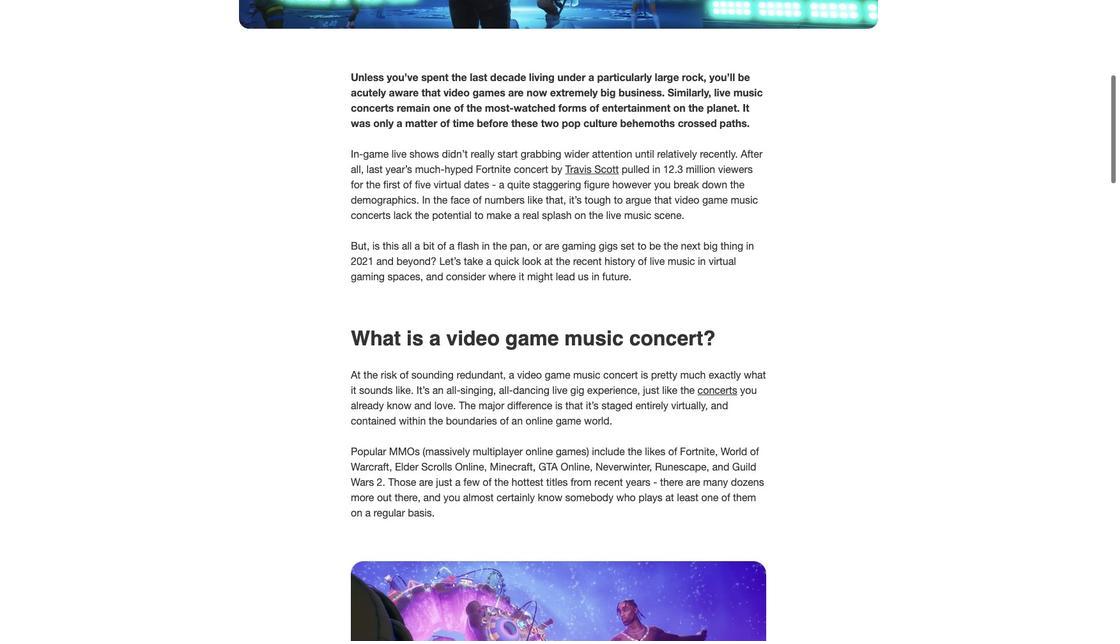 Task type: locate. For each thing, give the bounding box(es) containing it.
the right in
[[433, 195, 448, 206]]

popular mmos (massively multiplayer online games) include the likes of fortnite, world of warcraft, elder scrolls online, minecraft, gta online, neverwinter, runescape, and guild wars 2. those are just a few of the hottest titles from recent years - there are many dozens more out there, and you almost certainly know somebody who plays at least one of them on a regular basis.
[[351, 446, 764, 519]]

0 vertical spatial know
[[387, 400, 411, 412]]

1 horizontal spatial you
[[654, 179, 671, 191]]

1 horizontal spatial online,
[[561, 462, 593, 473]]

scrolls
[[421, 462, 452, 473]]

concert inside in-game live shows didn't really start grabbing wider attention until relatively recently. after all, last year's much-hyped fortnite concert by
[[514, 164, 548, 175]]

at right look
[[544, 256, 553, 267]]

guild
[[732, 462, 756, 473]]

recent up us
[[573, 256, 602, 267]]

the up lead
[[556, 256, 570, 267]]

behemoths
[[620, 117, 675, 129]]

singing,
[[460, 385, 496, 396]]

like down pretty
[[662, 385, 677, 396]]

include
[[592, 446, 625, 458]]

2 vertical spatial to
[[637, 241, 646, 252]]

video
[[443, 87, 470, 99], [675, 195, 699, 206], [446, 327, 500, 350], [517, 370, 542, 381]]

0 vertical spatial be
[[738, 71, 750, 83]]

tough
[[585, 195, 611, 206]]

an inside you already know and love. the major difference is that it's staged entirely virtually, and contained within the boundaries of an online game world.
[[512, 416, 523, 427]]

the down minecraft, at the bottom left
[[494, 477, 509, 488]]

just inside popular mmos (massively multiplayer online games) include the likes of fortnite, world of warcraft, elder scrolls online, minecraft, gta online, neverwinter, runescape, and guild wars 2. those are just a few of the hottest titles from recent years - there are many dozens more out there, and you almost certainly know somebody who plays at least one of them on a regular basis.
[[436, 477, 452, 488]]

0 vertical spatial you
[[654, 179, 671, 191]]

unless
[[351, 71, 384, 83]]

2 online, from the left
[[561, 462, 593, 473]]

0 horizontal spatial one
[[433, 102, 451, 114]]

2 vertical spatial that
[[565, 400, 583, 412]]

virtual inside pulled in 12.3 million viewers for the first of five virtual dates - a quite staggering figure however you break down the demographics. in the face of numbers like that, it's tough to argue that video game music concerts lack the potential to make a real splash on the live music scene.
[[434, 179, 461, 191]]

an inside the at the risk of sounding redundant, a video game music concert is pretty much exactly what it sounds like. it's an all-singing, all-dancing live gig experience, just like the
[[432, 385, 444, 396]]

1 online, from the left
[[455, 462, 487, 473]]

at down 'there'
[[665, 492, 674, 504]]

and up basis.
[[423, 492, 441, 504]]

make
[[486, 210, 511, 221]]

know down like. on the left bottom of the page
[[387, 400, 411, 412]]

game down the down
[[702, 195, 728, 206]]

be
[[738, 71, 750, 83], [649, 241, 661, 252]]

a
[[588, 71, 594, 83], [396, 117, 402, 129], [499, 179, 504, 191], [514, 210, 520, 221], [415, 241, 420, 252], [449, 241, 455, 252], [486, 256, 492, 267], [429, 327, 441, 350], [509, 370, 514, 381], [455, 477, 461, 488], [365, 508, 371, 519]]

the right at
[[364, 370, 378, 381]]

world
[[721, 446, 747, 458]]

are down decade
[[508, 87, 524, 99]]

entertainment
[[602, 102, 670, 114]]

1 horizontal spatial virtual
[[709, 256, 736, 267]]

0 horizontal spatial that
[[421, 87, 441, 99]]

already
[[351, 400, 384, 412]]

0 horizontal spatial gaming
[[351, 271, 385, 283]]

0 vertical spatial big
[[601, 87, 616, 99]]

0 vertical spatial online
[[526, 416, 553, 427]]

0 horizontal spatial it's
[[569, 195, 582, 206]]

0 vertical spatial on
[[673, 102, 686, 114]]

it's right that,
[[569, 195, 582, 206]]

but, is this all a bit of a flash in the pan, or are gaming gigs set to be the next big thing in 2021 and beyond? let's take a quick look at the recent history of live music in virtual gaming spaces, and consider where it might lead us in future.
[[351, 241, 754, 283]]

0 vertical spatial just
[[643, 385, 659, 396]]

it's
[[417, 385, 430, 396]]

staged
[[601, 400, 633, 412]]

0 horizontal spatial just
[[436, 477, 452, 488]]

1 vertical spatial concert
[[603, 370, 638, 381]]

dates
[[464, 179, 489, 191]]

is inside the at the risk of sounding redundant, a video game music concert is pretty much exactly what it sounds like. it's an all-singing, all-dancing live gig experience, just like the
[[641, 370, 648, 381]]

and up many
[[712, 462, 729, 473]]

2 vertical spatial on
[[351, 508, 362, 519]]

2 all- from the left
[[499, 385, 513, 396]]

numbers
[[485, 195, 525, 206]]

1 all- from the left
[[446, 385, 460, 396]]

0 vertical spatial concert
[[514, 164, 548, 175]]

one down many
[[701, 492, 718, 504]]

recent down neverwinter,
[[594, 477, 623, 488]]

game inside pulled in 12.3 million viewers for the first of five virtual dates - a quite staggering figure however you break down the demographics. in the face of numbers like that, it's tough to argue that video game music concerts lack the potential to make a real splash on the live music scene.
[[702, 195, 728, 206]]

- inside popular mmos (massively multiplayer online games) include the likes of fortnite, world of warcraft, elder scrolls online, minecraft, gta online, neverwinter, runescape, and guild wars 2. those are just a few of the hottest titles from recent years - there are many dozens more out there, and you almost certainly know somebody who plays at least one of them on a regular basis.
[[653, 477, 657, 488]]

online up "gta"
[[526, 446, 553, 458]]

and down it's
[[414, 400, 431, 412]]

virtual down thing
[[709, 256, 736, 267]]

be right set
[[649, 241, 661, 252]]

it down look
[[519, 271, 524, 283]]

is inside you already know and love. the major difference is that it's staged entirely virtually, and contained within the boundaries of an online game world.
[[555, 400, 563, 412]]

live right history
[[650, 256, 665, 267]]

you'll
[[709, 71, 735, 83]]

last up games
[[470, 71, 487, 83]]

these
[[511, 117, 538, 129]]

concerts inside pulled in 12.3 million viewers for the first of five virtual dates - a quite staggering figure however you break down the demographics. in the face of numbers like that, it's tough to argue that video game music concerts lack the potential to make a real splash on the live music scene.
[[351, 210, 391, 221]]

are up least at bottom
[[686, 477, 700, 488]]

0 vertical spatial an
[[432, 385, 444, 396]]

0 horizontal spatial like
[[528, 195, 543, 206]]

it down at
[[351, 385, 356, 396]]

1 horizontal spatial it's
[[586, 400, 599, 412]]

1 horizontal spatial all-
[[499, 385, 513, 396]]

0 horizontal spatial big
[[601, 87, 616, 99]]

1 vertical spatial one
[[701, 492, 718, 504]]

0 horizontal spatial concert
[[514, 164, 548, 175]]

few
[[463, 477, 480, 488]]

fortnite,
[[680, 446, 718, 458]]

at inside but, is this all a bit of a flash in the pan, or are gaming gigs set to be the next big thing in 2021 and beyond? let's take a quick look at the recent history of live music in virtual gaming spaces, and consider where it might lead us in future.
[[544, 256, 553, 267]]

you inside you already know and love. the major difference is that it's staged entirely virtually, and contained within the boundaries of an online game world.
[[740, 385, 757, 396]]

live up year's
[[392, 148, 407, 160]]

recent
[[573, 256, 602, 267], [594, 477, 623, 488]]

at
[[351, 370, 361, 381]]

certainly
[[496, 492, 535, 504]]

1 vertical spatial know
[[538, 492, 562, 504]]

0 vertical spatial that
[[421, 87, 441, 99]]

1 vertical spatial on
[[574, 210, 586, 221]]

game up all,
[[363, 148, 389, 160]]

shows
[[410, 148, 439, 160]]

it's inside you already know and love. the major difference is that it's staged entirely virtually, and contained within the boundaries of an online game world.
[[586, 400, 599, 412]]

it's up world.
[[586, 400, 599, 412]]

concerts down acutely
[[351, 102, 394, 114]]

1 vertical spatial gaming
[[351, 271, 385, 283]]

where
[[488, 271, 516, 283]]

of right history
[[638, 256, 647, 267]]

- down fortnite
[[492, 179, 496, 191]]

of right bit
[[437, 241, 446, 252]]

however
[[612, 179, 651, 191]]

in left 12.3
[[652, 164, 660, 175]]

0 vertical spatial gaming
[[562, 241, 596, 252]]

are down scrolls
[[419, 477, 433, 488]]

are inside but, is this all a bit of a flash in the pan, or are gaming gigs set to be the next big thing in 2021 and beyond? let's take a quick look at the recent history of live music in virtual gaming spaces, and consider where it might lead us in future.
[[545, 241, 559, 252]]

just down scrolls
[[436, 477, 452, 488]]

1 vertical spatial it
[[351, 385, 356, 396]]

big inside but, is this all a bit of a flash in the pan, or are gaming gigs set to be the next big thing in 2021 and beyond? let's take a quick look at the recent history of live music in virtual gaming spaces, and consider where it might lead us in future.
[[703, 241, 718, 252]]

0 horizontal spatial all-
[[446, 385, 460, 396]]

it's
[[569, 195, 582, 206], [586, 400, 599, 412]]

regular
[[374, 508, 405, 519]]

1 online from the top
[[526, 416, 553, 427]]

-
[[492, 179, 496, 191], [653, 477, 657, 488]]

in-game live shows didn't really start grabbing wider attention until relatively recently. after all, last year's much-hyped fortnite concert by
[[351, 148, 763, 175]]

you've
[[387, 71, 418, 83]]

of up the time
[[454, 102, 464, 114]]

titles
[[546, 477, 568, 488]]

crossed
[[678, 117, 717, 129]]

unless you've spent the last decade living under a particularly large rock, you'll be acutely aware that video games are now extremely big business. similarly, live music concerts remain one of the most-watched forms of entertainment on the planet. it was only a matter of time before these two pop culture behemoths crossed paths.
[[351, 71, 763, 129]]

that
[[421, 87, 441, 99], [654, 195, 672, 206], [565, 400, 583, 412]]

and down this
[[376, 256, 394, 267]]

2 vertical spatial concerts
[[698, 385, 737, 396]]

1 vertical spatial virtual
[[709, 256, 736, 267]]

1 horizontal spatial last
[[470, 71, 487, 83]]

redundant,
[[456, 370, 506, 381]]

to left argue
[[614, 195, 623, 206]]

1 vertical spatial like
[[662, 385, 677, 396]]

is right what
[[406, 327, 424, 350]]

you already know and love. the major difference is that it's staged entirely virtually, and contained within the boundaries of an online game world.
[[351, 385, 757, 427]]

figure
[[584, 179, 609, 191]]

and down let's
[[426, 271, 443, 283]]

the left next
[[664, 241, 678, 252]]

acutely
[[351, 87, 386, 99]]

1 horizontal spatial to
[[614, 195, 623, 206]]

that inside you already know and love. the major difference is that it's staged entirely virtually, and contained within the boundaries of an online game world.
[[565, 400, 583, 412]]

are right or
[[545, 241, 559, 252]]

a down more
[[365, 508, 371, 519]]

1 horizontal spatial at
[[665, 492, 674, 504]]

scott
[[594, 164, 619, 175]]

of right likes
[[668, 446, 677, 458]]

much-
[[415, 164, 445, 175]]

2 online from the top
[[526, 446, 553, 458]]

big inside unless you've spent the last decade living under a particularly large rock, you'll be acutely aware that video games are now extremely big business. similarly, live music concerts remain one of the most-watched forms of entertainment on the planet. it was only a matter of time before these two pop culture behemoths crossed paths.
[[601, 87, 616, 99]]

all
[[402, 241, 412, 252]]

live
[[714, 87, 731, 99], [392, 148, 407, 160], [606, 210, 621, 221], [650, 256, 665, 267], [552, 385, 567, 396]]

0 horizontal spatial it
[[351, 385, 356, 396]]

all- up major
[[499, 385, 513, 396]]

quite
[[507, 179, 530, 191]]

down
[[702, 179, 727, 191]]

0 vertical spatial concerts
[[351, 102, 394, 114]]

years
[[626, 477, 650, 488]]

only
[[373, 117, 394, 129]]

and down concerts link
[[711, 400, 728, 412]]

neverwinter,
[[595, 462, 652, 473]]

0 horizontal spatial online,
[[455, 462, 487, 473]]

this
[[383, 241, 399, 252]]

the up crossed
[[688, 102, 704, 114]]

0 horizontal spatial you
[[443, 492, 460, 504]]

1 vertical spatial be
[[649, 241, 661, 252]]

1 vertical spatial -
[[653, 477, 657, 488]]

1 vertical spatial big
[[703, 241, 718, 252]]

just inside the at the risk of sounding redundant, a video game music concert is pretty much exactly what it sounds like. it's an all-singing, all-dancing live gig experience, just like the
[[643, 385, 659, 396]]

an down 'difference'
[[512, 416, 523, 427]]

a left few
[[455, 477, 461, 488]]

wars
[[351, 477, 374, 488]]

1 horizontal spatial gaming
[[562, 241, 596, 252]]

0 vertical spatial recent
[[573, 256, 602, 267]]

1 horizontal spatial -
[[653, 477, 657, 488]]

runescape,
[[655, 462, 709, 473]]

from
[[571, 477, 592, 488]]

0 horizontal spatial at
[[544, 256, 553, 267]]

are inside unless you've spent the last decade living under a particularly large rock, you'll be acutely aware that video games are now extremely big business. similarly, live music concerts remain one of the most-watched forms of entertainment on the planet. it was only a matter of time before these two pop culture behemoths crossed paths.
[[508, 87, 524, 99]]

1 vertical spatial recent
[[594, 477, 623, 488]]

the up quick
[[493, 241, 507, 252]]

1 vertical spatial an
[[512, 416, 523, 427]]

0 horizontal spatial to
[[474, 210, 484, 221]]

argue
[[626, 195, 651, 206]]

pulled in 12.3 million viewers for the first of five virtual dates - a quite staggering figure however you break down the demographics. in the face of numbers like that, it's tough to argue that video game music concerts lack the potential to make a real splash on the live music scene.
[[351, 164, 758, 221]]

didn't
[[442, 148, 468, 160]]

major
[[479, 400, 504, 412]]

all- up love.
[[446, 385, 460, 396]]

1 horizontal spatial an
[[512, 416, 523, 427]]

0 vertical spatial it's
[[569, 195, 582, 206]]

video inside pulled in 12.3 million viewers for the first of five virtual dates - a quite staggering figure however you break down the demographics. in the face of numbers like that, it's tough to argue that video game music concerts lack the potential to make a real splash on the live music scene.
[[675, 195, 699, 206]]

in right us
[[592, 271, 599, 283]]

live inside but, is this all a bit of a flash in the pan, or are gaming gigs set to be the next big thing in 2021 and beyond? let's take a quick look at the recent history of live music in virtual gaming spaces, and consider where it might lead us in future.
[[650, 256, 665, 267]]

1 horizontal spatial just
[[643, 385, 659, 396]]

on down 'similarly,'
[[673, 102, 686, 114]]

of down major
[[500, 416, 509, 427]]

is inside but, is this all a bit of a flash in the pan, or are gaming gigs set to be the next big thing in 2021 and beyond? let's take a quick look at the recent history of live music in virtual gaming spaces, and consider where it might lead us in future.
[[372, 241, 380, 252]]

0 horizontal spatial an
[[432, 385, 444, 396]]

1 horizontal spatial concert
[[603, 370, 638, 381]]

0 vertical spatial it
[[519, 271, 524, 283]]

a up let's
[[449, 241, 455, 252]]

big right next
[[703, 241, 718, 252]]

0 vertical spatial one
[[433, 102, 451, 114]]

a inside the at the risk of sounding redundant, a video game music concert is pretty much exactly what it sounds like. it's an all-singing, all-dancing live gig experience, just like the
[[509, 370, 514, 381]]

virtual inside but, is this all a bit of a flash in the pan, or are gaming gigs set to be the next big thing in 2021 and beyond? let's take a quick look at the recent history of live music in virtual gaming spaces, and consider where it might lead us in future.
[[709, 256, 736, 267]]

live inside in-game live shows didn't really start grabbing wider attention until relatively recently. after all, last year's much-hyped fortnite concert by
[[392, 148, 407, 160]]

1 vertical spatial online
[[526, 446, 553, 458]]

a up numbers
[[499, 179, 504, 191]]

to right set
[[637, 241, 646, 252]]

0 vertical spatial at
[[544, 256, 553, 267]]

lack
[[393, 210, 412, 221]]

somebody
[[565, 492, 614, 504]]

concert down grabbing
[[514, 164, 548, 175]]

is left this
[[372, 241, 380, 252]]

was
[[351, 117, 371, 129]]

a up "dancing" at the bottom
[[509, 370, 514, 381]]

might
[[527, 271, 553, 283]]

you left almost
[[443, 492, 460, 504]]

2 vertical spatial you
[[443, 492, 460, 504]]

0 horizontal spatial -
[[492, 179, 496, 191]]

difference
[[507, 400, 552, 412]]

1 vertical spatial that
[[654, 195, 672, 206]]

1 horizontal spatial on
[[574, 210, 586, 221]]

last right all,
[[367, 164, 383, 175]]

video down spent
[[443, 87, 470, 99]]

online down 'difference'
[[526, 416, 553, 427]]

the right for on the left top
[[366, 179, 380, 191]]

concerts down demographics.
[[351, 210, 391, 221]]

0 horizontal spatial be
[[649, 241, 661, 252]]

1 horizontal spatial big
[[703, 241, 718, 252]]

on down tough
[[574, 210, 586, 221]]

1 vertical spatial it's
[[586, 400, 599, 412]]

an
[[432, 385, 444, 396], [512, 416, 523, 427]]

online, up few
[[455, 462, 487, 473]]

1 horizontal spatial that
[[565, 400, 583, 412]]

0 horizontal spatial on
[[351, 508, 362, 519]]

1 vertical spatial just
[[436, 477, 452, 488]]

that down gig in the bottom right of the page
[[565, 400, 583, 412]]

music
[[733, 87, 763, 99], [731, 195, 758, 206], [624, 210, 651, 221], [668, 256, 695, 267], [564, 327, 624, 350], [573, 370, 600, 381]]

2 horizontal spatial that
[[654, 195, 672, 206]]

know inside you already know and love. the major difference is that it's staged entirely virtually, and contained within the boundaries of an online game world.
[[387, 400, 411, 412]]

2 horizontal spatial on
[[673, 102, 686, 114]]

0 horizontal spatial last
[[367, 164, 383, 175]]

0 horizontal spatial virtual
[[434, 179, 461, 191]]

1 vertical spatial last
[[367, 164, 383, 175]]

gaming down 2021
[[351, 271, 385, 283]]

online,
[[455, 462, 487, 473], [561, 462, 593, 473]]

concerts
[[351, 102, 394, 114], [351, 210, 391, 221], [698, 385, 737, 396]]

it inside but, is this all a bit of a flash in the pan, or are gaming gigs set to be the next big thing in 2021 and beyond? let's take a quick look at the recent history of live music in virtual gaming spaces, and consider where it might lead us in future.
[[519, 271, 524, 283]]

on down more
[[351, 508, 362, 519]]

and
[[376, 256, 394, 267], [426, 271, 443, 283], [414, 400, 431, 412], [711, 400, 728, 412], [712, 462, 729, 473], [423, 492, 441, 504]]

1 horizontal spatial one
[[701, 492, 718, 504]]

1 horizontal spatial it
[[519, 271, 524, 283]]

0 horizontal spatial know
[[387, 400, 411, 412]]

out
[[377, 492, 392, 504]]

2 horizontal spatial you
[[740, 385, 757, 396]]

0 vertical spatial virtual
[[434, 179, 461, 191]]

0 vertical spatial last
[[470, 71, 487, 83]]

1 vertical spatial you
[[740, 385, 757, 396]]

a right take
[[486, 256, 492, 267]]

on inside pulled in 12.3 million viewers for the first of five virtual dates - a quite staggering figure however you break down the demographics. in the face of numbers like that, it's tough to argue that video game music concerts lack the potential to make a real splash on the live music scene.
[[574, 210, 586, 221]]

2 horizontal spatial to
[[637, 241, 646, 252]]

to left make
[[474, 210, 484, 221]]

know down titles
[[538, 492, 562, 504]]

live down you'll
[[714, 87, 731, 99]]

0 vertical spatial like
[[528, 195, 543, 206]]

it's inside pulled in 12.3 million viewers for the first of five virtual dates - a quite staggering figure however you break down the demographics. in the face of numbers like that, it's tough to argue that video game music concerts lack the potential to make a real splash on the live music scene.
[[569, 195, 582, 206]]

online inside you already know and love. the major difference is that it's staged entirely virtually, and contained within the boundaries of an online game world.
[[526, 416, 553, 427]]

game up gig in the bottom right of the page
[[545, 370, 570, 381]]

you down what
[[740, 385, 757, 396]]

next
[[681, 241, 701, 252]]

1 horizontal spatial be
[[738, 71, 750, 83]]

live inside pulled in 12.3 million viewers for the first of five virtual dates - a quite staggering figure however you break down the demographics. in the face of numbers like that, it's tough to argue that video game music concerts lack the potential to make a real splash on the live music scene.
[[606, 210, 621, 221]]

0 vertical spatial -
[[492, 179, 496, 191]]

just up the entirely
[[643, 385, 659, 396]]

game left world.
[[556, 416, 581, 427]]

gaming left gigs
[[562, 241, 596, 252]]

one up matter
[[433, 102, 451, 114]]

until
[[635, 148, 654, 160]]

risk
[[381, 370, 397, 381]]

game inside the at the risk of sounding redundant, a video game music concert is pretty much exactly what it sounds like. it's an all-singing, all-dancing live gig experience, just like the
[[545, 370, 570, 381]]

love.
[[434, 400, 456, 412]]

1 horizontal spatial know
[[538, 492, 562, 504]]

1 vertical spatial concerts
[[351, 210, 391, 221]]

live left gig in the bottom right of the page
[[552, 385, 567, 396]]

to
[[614, 195, 623, 206], [474, 210, 484, 221], [637, 241, 646, 252]]

sounds
[[359, 385, 393, 396]]

video up "dancing" at the bottom
[[517, 370, 542, 381]]

gaming
[[562, 241, 596, 252], [351, 271, 385, 283]]

live down tough
[[606, 210, 621, 221]]

aware
[[389, 87, 419, 99]]

in
[[422, 195, 430, 206]]

what is a video game music concert?
[[351, 327, 716, 350]]

paths.
[[720, 117, 750, 129]]

1 horizontal spatial like
[[662, 385, 677, 396]]

that inside pulled in 12.3 million viewers for the first of five virtual dates - a quite staggering figure however you break down the demographics. in the face of numbers like that, it's tough to argue that video game music concerts lack the potential to make a real splash on the live music scene.
[[654, 195, 672, 206]]

them
[[733, 492, 756, 504]]

1 vertical spatial at
[[665, 492, 674, 504]]

at inside popular mmos (massively multiplayer online games) include the likes of fortnite, world of warcraft, elder scrolls online, minecraft, gta online, neverwinter, runescape, and guild wars 2. those are just a few of the hottest titles from recent years - there are many dozens more out there, and you almost certainly know somebody who plays at least one of them on a regular basis.
[[665, 492, 674, 504]]

game
[[363, 148, 389, 160], [702, 195, 728, 206], [505, 327, 559, 350], [545, 370, 570, 381], [556, 416, 581, 427]]



Task type: describe. For each thing, give the bounding box(es) containing it.
of up guild
[[750, 446, 759, 458]]

online inside popular mmos (massively multiplayer online games) include the likes of fortnite, world of warcraft, elder scrolls online, minecraft, gta online, neverwinter, runescape, and guild wars 2. those are just a few of the hottest titles from recent years - there are many dozens more out there, and you almost certainly know somebody who plays at least one of them on a regular basis.
[[526, 446, 553, 458]]

an for it's
[[432, 385, 444, 396]]

planet.
[[707, 102, 740, 114]]

forms
[[558, 102, 587, 114]]

game inside in-game live shows didn't really start grabbing wider attention until relatively recently. after all, last year's much-hyped fortnite concert by
[[363, 148, 389, 160]]

a right under
[[588, 71, 594, 83]]

12.3
[[663, 164, 683, 175]]

the right spent
[[451, 71, 467, 83]]

history
[[604, 256, 635, 267]]

concert inside the at the risk of sounding redundant, a video game music concert is pretty much exactly what it sounds like. it's an all-singing, all-dancing live gig experience, just like the
[[603, 370, 638, 381]]

game inside you already know and love. the major difference is that it's staged entirely virtually, and contained within the boundaries of an online game world.
[[556, 416, 581, 427]]

a left real
[[514, 210, 520, 221]]

gig
[[570, 385, 584, 396]]

music inside unless you've spent the last decade living under a particularly large rock, you'll be acutely aware that video games are now extremely big business. similarly, live music concerts remain one of the most-watched forms of entertainment on the planet. it was only a matter of time before these two pop culture behemoths crossed paths.
[[733, 87, 763, 99]]

spaces,
[[388, 271, 423, 283]]

living
[[529, 71, 555, 83]]

live inside the at the risk of sounding redundant, a video game music concert is pretty much exactly what it sounds like. it's an all-singing, all-dancing live gig experience, just like the
[[552, 385, 567, 396]]

like inside the at the risk of sounding redundant, a video game music concert is pretty much exactly what it sounds like. it's an all-singing, all-dancing live gig experience, just like the
[[662, 385, 677, 396]]

on inside popular mmos (massively multiplayer online games) include the likes of fortnite, world of warcraft, elder scrolls online, minecraft, gta online, neverwinter, runescape, and guild wars 2. those are just a few of the hottest titles from recent years - there are many dozens more out there, and you almost certainly know somebody who plays at least one of them on a regular basis.
[[351, 508, 362, 519]]

gta
[[538, 462, 558, 473]]

sounding
[[411, 370, 454, 381]]

0 vertical spatial to
[[614, 195, 623, 206]]

music inside the at the risk of sounding redundant, a video game music concert is pretty much exactly what it sounds like. it's an all-singing, all-dancing live gig experience, just like the
[[573, 370, 600, 381]]

it inside the at the risk of sounding redundant, a video game music concert is pretty much exactly what it sounds like. it's an all-singing, all-dancing live gig experience, just like the
[[351, 385, 356, 396]]

that inside unless you've spent the last decade living under a particularly large rock, you'll be acutely aware that video games are now extremely big business. similarly, live music concerts remain one of the most-watched forms of entertainment on the planet. it was only a matter of time before these two pop culture behemoths crossed paths.
[[421, 87, 441, 99]]

there,
[[395, 492, 421, 504]]

know inside popular mmos (massively multiplayer online games) include the likes of fortnite, world of warcraft, elder scrolls online, minecraft, gta online, neverwinter, runescape, and guild wars 2. those are just a few of the hottest titles from recent years - there are many dozens more out there, and you almost certainly know somebody who plays at least one of them on a regular basis.
[[538, 492, 562, 504]]

of inside you already know and love. the major difference is that it's staged entirely virtually, and contained within the boundaries of an online game world.
[[500, 416, 509, 427]]

who
[[616, 492, 636, 504]]

like.
[[396, 385, 414, 396]]

but,
[[351, 241, 370, 252]]

be inside unless you've spent the last decade living under a particularly large rock, you'll be acutely aware that video games are now extremely big business. similarly, live music concerts remain one of the most-watched forms of entertainment on the planet. it was only a matter of time before these two pop culture behemoths crossed paths.
[[738, 71, 750, 83]]

you inside pulled in 12.3 million viewers for the first of five virtual dates - a quite staggering figure however you break down the demographics. in the face of numbers like that, it's tough to argue that video game music concerts lack the potential to make a real splash on the live music scene.
[[654, 179, 671, 191]]

or
[[533, 241, 542, 252]]

to inside but, is this all a bit of a flash in the pan, or are gaming gigs set to be the next big thing in 2021 and beyond? let's take a quick look at the recent history of live music in virtual gaming spaces, and consider where it might lead us in future.
[[637, 241, 646, 252]]

at the risk of sounding redundant, a video game music concert is pretty much exactly what it sounds like. it's an all-singing, all-dancing live gig experience, just like the
[[351, 370, 766, 396]]

us
[[578, 271, 589, 283]]

travis scott
[[565, 164, 619, 175]]

live inside unless you've spent the last decade living under a particularly large rock, you'll be acutely aware that video games are now extremely big business. similarly, live music concerts remain one of the most-watched forms of entertainment on the planet. it was only a matter of time before these two pop culture behemoths crossed paths.
[[714, 87, 731, 99]]

splash
[[542, 210, 572, 221]]

more
[[351, 492, 374, 504]]

in inside pulled in 12.3 million viewers for the first of five virtual dates - a quite staggering figure however you break down the demographics. in the face of numbers like that, it's tough to argue that video game music concerts lack the potential to make a real splash on the live music scene.
[[652, 164, 660, 175]]

a right all
[[415, 241, 420, 252]]

look
[[522, 256, 541, 267]]

what
[[351, 327, 401, 350]]

you inside popular mmos (massively multiplayer online games) include the likes of fortnite, world of warcraft, elder scrolls online, minecraft, gta online, neverwinter, runescape, and guild wars 2. those are just a few of the hottest titles from recent years - there are many dozens more out there, and you almost certainly know somebody who plays at least one of them on a regular basis.
[[443, 492, 460, 504]]

of right few
[[483, 477, 492, 488]]

let's
[[439, 256, 461, 267]]

future.
[[602, 271, 632, 283]]

it
[[743, 102, 749, 114]]

video up redundant,
[[446, 327, 500, 350]]

one inside unless you've spent the last decade living under a particularly large rock, you'll be acutely aware that video games are now extremely big business. similarly, live music concerts remain one of the most-watched forms of entertainment on the planet. it was only a matter of time before these two pop culture behemoths crossed paths.
[[433, 102, 451, 114]]

what
[[744, 370, 766, 381]]

for
[[351, 179, 363, 191]]

there
[[660, 477, 683, 488]]

concerts link
[[698, 385, 737, 396]]

recent inside but, is this all a bit of a flash in the pan, or are gaming gigs set to be the next big thing in 2021 and beyond? let's take a quick look at the recent history of live music in virtual gaming spaces, and consider where it might lead us in future.
[[573, 256, 602, 267]]

first
[[383, 179, 400, 191]]

2.
[[377, 477, 385, 488]]

hyped
[[445, 164, 473, 175]]

break
[[673, 179, 699, 191]]

multiplayer
[[473, 446, 523, 458]]

the up the virtually,
[[680, 385, 695, 396]]

the down tough
[[589, 210, 603, 221]]

quick
[[494, 256, 519, 267]]

relatively
[[657, 148, 697, 160]]

concert?
[[629, 327, 716, 350]]

before
[[477, 117, 508, 129]]

pan,
[[510, 241, 530, 252]]

2021
[[351, 256, 374, 267]]

large
[[655, 71, 679, 83]]

one inside popular mmos (massively multiplayer online games) include the likes of fortnite, world of warcraft, elder scrolls online, minecraft, gta online, neverwinter, runescape, and guild wars 2. those are just a few of the hottest titles from recent years - there are many dozens more out there, and you almost certainly know somebody who plays at least one of them on a regular basis.
[[701, 492, 718, 504]]

last inside in-game live shows didn't really start grabbing wider attention until relatively recently. after all, last year's much-hyped fortnite concert by
[[367, 164, 383, 175]]

game up the at the risk of sounding redundant, a video game music concert is pretty much exactly what it sounds like. it's an all-singing, all-dancing live gig experience, just like the
[[505, 327, 559, 350]]

after
[[741, 148, 763, 160]]

potential
[[432, 210, 472, 221]]

fortnite
[[476, 164, 511, 175]]

the down the viewers
[[730, 179, 744, 191]]

like inside pulled in 12.3 million viewers for the first of five virtual dates - a quite staggering figure however you break down the demographics. in the face of numbers like that, it's tough to argue that video game music concerts lack the potential to make a real splash on the live music scene.
[[528, 195, 543, 206]]

(massively
[[423, 446, 470, 458]]

attention
[[592, 148, 632, 160]]

concerts inside unless you've spent the last decade living under a particularly large rock, you'll be acutely aware that video games are now extremely big business. similarly, live music concerts remain one of the most-watched forms of entertainment on the planet. it was only a matter of time before these two pop culture behemoths crossed paths.
[[351, 102, 394, 114]]

just for a
[[436, 477, 452, 488]]

rock,
[[682, 71, 706, 83]]

flash
[[457, 241, 479, 252]]

the down in
[[415, 210, 429, 221]]

an for of
[[512, 416, 523, 427]]

boundaries
[[446, 416, 497, 427]]

in down next
[[698, 256, 706, 267]]

beyond?
[[396, 256, 436, 267]]

most-
[[485, 102, 514, 114]]

recent inside popular mmos (massively multiplayer online games) include the likes of fortnite, world of warcraft, elder scrolls online, minecraft, gta online, neverwinter, runescape, and guild wars 2. those are just a few of the hottest titles from recent years - there are many dozens more out there, and you almost certainly know somebody who plays at least one of them on a regular basis.
[[594, 477, 623, 488]]

a right only
[[396, 117, 402, 129]]

scene.
[[654, 210, 684, 221]]

the up the time
[[466, 102, 482, 114]]

a up sounding
[[429, 327, 441, 350]]

set
[[621, 241, 635, 252]]

of inside the at the risk of sounding redundant, a video game music concert is pretty much exactly what it sounds like. it's an all-singing, all-dancing live gig experience, just like the
[[400, 370, 409, 381]]

pop
[[562, 117, 581, 129]]

of down the dates
[[473, 195, 482, 206]]

on inside unless you've spent the last decade living under a particularly large rock, you'll be acutely aware that video games are now extremely big business. similarly, live music concerts remain one of the most-watched forms of entertainment on the planet. it was only a matter of time before these two pop culture behemoths crossed paths.
[[673, 102, 686, 114]]

games)
[[556, 446, 589, 458]]

basis.
[[408, 508, 435, 519]]

recently.
[[700, 148, 738, 160]]

in right thing
[[746, 241, 754, 252]]

1 vertical spatial to
[[474, 210, 484, 221]]

of up the culture at the top right
[[590, 102, 599, 114]]

start
[[497, 148, 518, 160]]

particularly
[[597, 71, 652, 83]]

within
[[399, 416, 426, 427]]

be inside but, is this all a bit of a flash in the pan, or are gaming gigs set to be the next big thing in 2021 and beyond? let's take a quick look at the recent history of live music in virtual gaming spaces, and consider where it might lead us in future.
[[649, 241, 661, 252]]

lead
[[556, 271, 575, 283]]

video inside the at the risk of sounding redundant, a video game music concert is pretty much exactly what it sounds like. it's an all-singing, all-dancing live gig experience, just like the
[[517, 370, 542, 381]]

- inside pulled in 12.3 million viewers for the first of five virtual dates - a quite staggering figure however you break down the demographics. in the face of numbers like that, it's tough to argue that video game music concerts lack the potential to make a real splash on the live music scene.
[[492, 179, 496, 191]]

likes
[[645, 446, 665, 458]]

decade
[[490, 71, 526, 83]]

least
[[677, 492, 699, 504]]

the inside you already know and love. the major difference is that it's staged entirely virtually, and contained within the boundaries of an online game world.
[[429, 416, 443, 427]]

in-
[[351, 148, 363, 160]]

music inside but, is this all a bit of a flash in the pan, or are gaming gigs set to be the next big thing in 2021 and beyond? let's take a quick look at the recent history of live music in virtual gaming spaces, and consider where it might lead us in future.
[[668, 256, 695, 267]]

last inside unless you've spent the last decade living under a particularly large rock, you'll be acutely aware that video games are now extremely big business. similarly, live music concerts remain one of the most-watched forms of entertainment on the planet. it was only a matter of time before these two pop culture behemoths crossed paths.
[[470, 71, 487, 83]]

just for like
[[643, 385, 659, 396]]

in right flash
[[482, 241, 490, 252]]

really
[[471, 148, 495, 160]]

of left the time
[[440, 117, 450, 129]]

the up neverwinter,
[[628, 446, 642, 458]]

remain
[[397, 102, 430, 114]]

of down many
[[721, 492, 730, 504]]

the
[[459, 400, 476, 412]]

of left "five"
[[403, 179, 412, 191]]

video inside unless you've spent the last decade living under a particularly large rock, you'll be acutely aware that video games are now extremely big business. similarly, live music concerts remain one of the most-watched forms of entertainment on the planet. it was only a matter of time before these two pop culture behemoths crossed paths.
[[443, 87, 470, 99]]



Task type: vqa. For each thing, say whether or not it's contained in the screenshot.
Ahamed Weinberg live image
no



